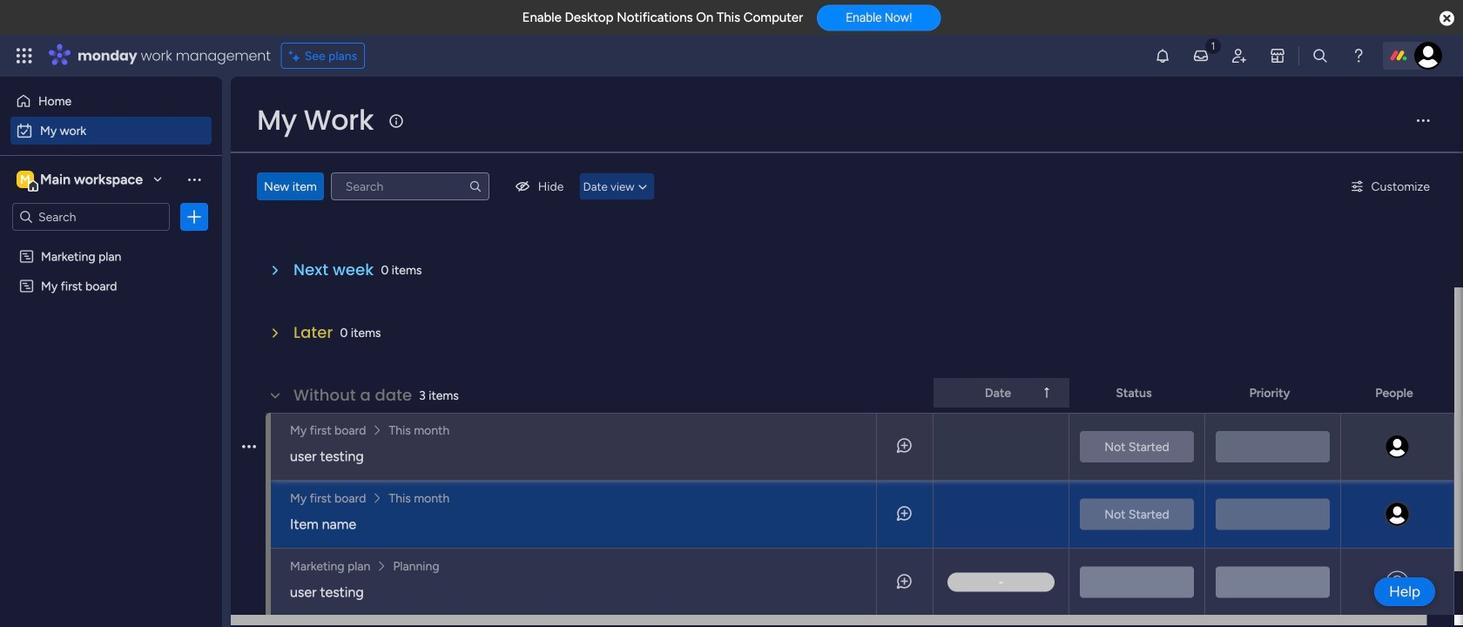 Task type: locate. For each thing, give the bounding box(es) containing it.
workspace selection element
[[17, 169, 145, 192]]

1 vertical spatial options image
[[242, 406, 256, 486]]

john smith image
[[1414, 42, 1442, 70], [1384, 434, 1410, 460], [1384, 501, 1410, 527]]

sort image
[[1040, 386, 1054, 400]]

column header
[[934, 378, 1069, 408]]

invite members image
[[1231, 47, 1248, 64]]

update feed image
[[1192, 47, 1210, 64]]

0 horizontal spatial options image
[[186, 208, 203, 226]]

list box
[[0, 238, 222, 536]]

None search field
[[331, 172, 489, 200]]

options image
[[186, 208, 203, 226], [242, 406, 256, 486]]

1 vertical spatial john smith image
[[1384, 434, 1410, 460]]

option
[[10, 87, 212, 115], [10, 117, 212, 145], [0, 241, 222, 244]]

2 vertical spatial option
[[0, 241, 222, 244]]

1 vertical spatial option
[[10, 117, 212, 145]]

select product image
[[16, 47, 33, 64]]

1 image
[[1205, 36, 1221, 55]]

Filter dashboard by text search field
[[331, 172, 489, 200]]

dapulse close image
[[1440, 10, 1454, 28]]

search image
[[468, 179, 482, 193]]



Task type: describe. For each thing, give the bounding box(es) containing it.
0 vertical spatial option
[[10, 87, 212, 115]]

search everything image
[[1312, 47, 1329, 64]]

notifications image
[[1154, 47, 1171, 64]]

menu image
[[1414, 111, 1432, 129]]

0 vertical spatial john smith image
[[1414, 42, 1442, 70]]

help image
[[1350, 47, 1367, 64]]

1 horizontal spatial options image
[[242, 406, 256, 486]]

see plans image
[[289, 46, 305, 66]]

monday marketplace image
[[1269, 47, 1286, 64]]

2 vertical spatial john smith image
[[1384, 501, 1410, 527]]

0 vertical spatial options image
[[186, 208, 203, 226]]

Search in workspace field
[[37, 207, 145, 227]]

workspace options image
[[186, 170, 203, 188]]

workspace image
[[17, 170, 34, 189]]



Task type: vqa. For each thing, say whether or not it's contained in the screenshot.
See plans 'button'
no



